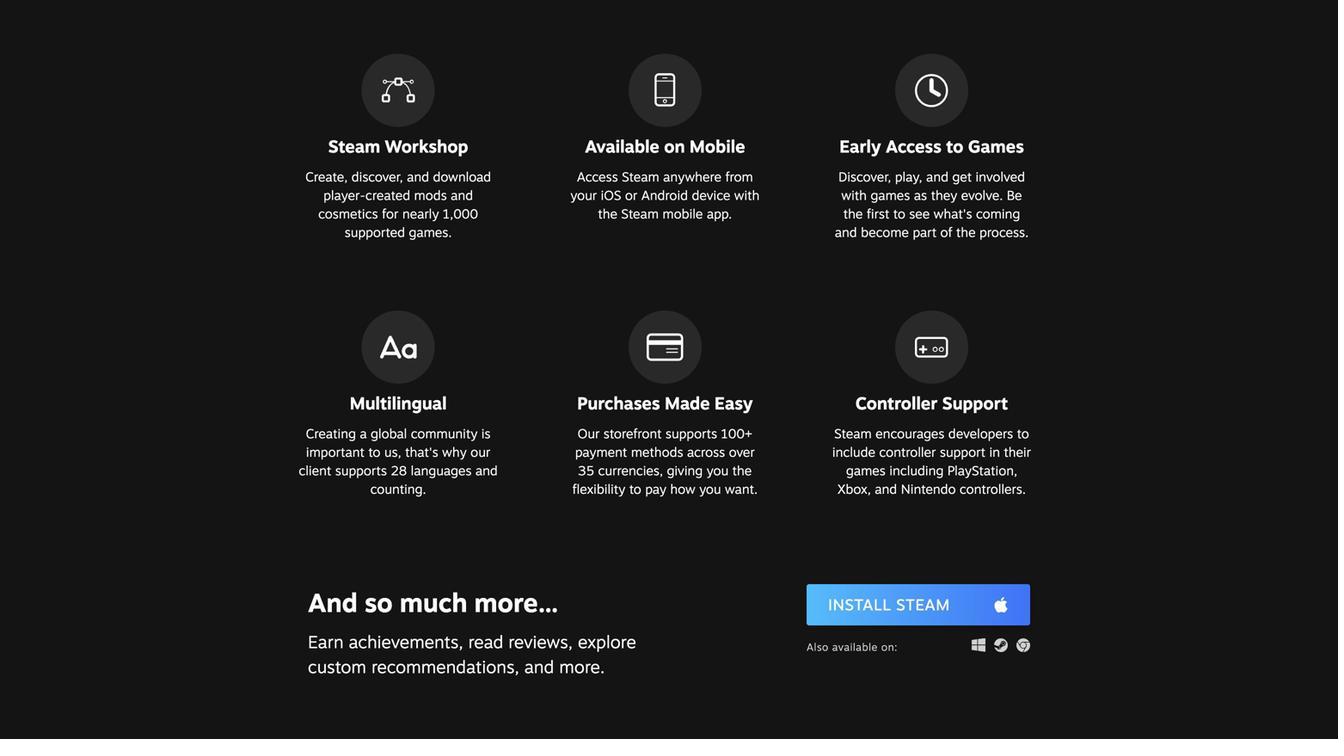 Task type: vqa. For each thing, say whether or not it's contained in the screenshot.
first Buy
no



Task type: describe. For each thing, give the bounding box(es) containing it.
device
[[692, 187, 731, 203]]

earn
[[308, 631, 344, 653]]

and
[[308, 587, 358, 618]]

controller
[[880, 444, 936, 460]]

include
[[833, 444, 876, 460]]

the inside our storefront supports 100+ payment methods across over 35 currencies, giving you the flexibility to pay how you want.
[[733, 462, 752, 478]]

games
[[969, 136, 1025, 157]]

discover,
[[839, 169, 892, 185]]

1,000
[[443, 206, 478, 222]]

1 horizontal spatial access
[[886, 136, 942, 157]]

is
[[482, 425, 491, 441]]

the left 'first'
[[844, 206, 863, 222]]

so
[[365, 587, 393, 618]]

1 vertical spatial you
[[700, 481, 721, 497]]

ios
[[601, 187, 622, 203]]

become
[[861, 224, 909, 240]]

discover,
[[352, 169, 403, 185]]

mobile
[[663, 206, 703, 222]]

available
[[585, 136, 660, 157]]

create,
[[306, 169, 348, 185]]

install steam
[[829, 595, 950, 614]]

to inside discover, play, and get involved with games as they evolve. be the first to see what's coming and become part of the process.
[[894, 206, 906, 222]]

encourages
[[876, 425, 945, 441]]

coming
[[977, 206, 1021, 222]]

early
[[840, 136, 881, 157]]

35
[[578, 462, 595, 478]]

and inside 'steam encourages developers to include controller support in their games including playstation, xbox, and nintendo controllers.'
[[875, 481, 897, 497]]

workshop
[[385, 136, 468, 157]]

100+
[[721, 425, 753, 441]]

purchases
[[577, 392, 660, 414]]

steam inside 'steam encourages developers to include controller support in their games including playstation, xbox, and nintendo controllers.'
[[835, 425, 872, 441]]

also available on:
[[807, 641, 898, 653]]

available on mobile
[[585, 136, 745, 157]]

custom
[[308, 656, 366, 678]]

multilingual
[[350, 392, 447, 414]]

across
[[687, 444, 725, 460]]

to up get
[[947, 136, 964, 157]]

with inside access steam anywhere from your ios or android device with the steam mobile app.
[[735, 187, 760, 203]]

in
[[990, 444, 1000, 460]]

controller support
[[856, 392, 1009, 414]]

and so much more...
[[308, 587, 559, 618]]

access inside access steam anywhere from your ios or android device with the steam mobile app.
[[577, 169, 618, 185]]

creating
[[306, 425, 356, 441]]

also
[[807, 641, 829, 653]]

evolve.
[[962, 187, 1003, 203]]

mobile
[[690, 136, 745, 157]]

languages
[[411, 462, 472, 478]]

support
[[943, 392, 1009, 414]]

create, discover, and download player-created mods and cosmetics for nearly 1,000 supported games.
[[306, 169, 491, 240]]

developers
[[949, 425, 1014, 441]]

process.
[[980, 224, 1029, 240]]

and up mods
[[407, 169, 429, 185]]

pay
[[645, 481, 667, 497]]

storefront
[[604, 425, 662, 441]]

recommendations,
[[372, 656, 519, 678]]

achievements,
[[349, 631, 463, 653]]

cosmetics
[[318, 206, 378, 222]]

see
[[910, 206, 930, 222]]

part
[[913, 224, 937, 240]]

and inside "earn achievements, read reviews, explore custom recommendations, and more."
[[525, 656, 554, 678]]

the right of
[[957, 224, 976, 240]]

games inside discover, play, and get involved with games as they evolve. be the first to see what's coming and become part of the process.
[[871, 187, 911, 203]]

get
[[953, 169, 972, 185]]

support
[[940, 444, 986, 460]]

player-
[[324, 187, 366, 203]]

steam down or
[[622, 206, 659, 222]]

our
[[578, 425, 600, 441]]

android
[[642, 187, 688, 203]]

easy
[[715, 392, 753, 414]]

that's
[[405, 444, 439, 460]]

of
[[941, 224, 953, 240]]



Task type: locate. For each thing, give the bounding box(es) containing it.
a
[[360, 425, 367, 441]]

supports inside creating a global community is important to us, that's why our client supports 28 languages and counting.
[[335, 462, 387, 478]]

0 horizontal spatial supports
[[335, 462, 387, 478]]

to inside 'steam encourages developers to include controller support in their games including playstation, xbox, and nintendo controllers.'
[[1018, 425, 1030, 441]]

28
[[391, 462, 407, 478]]

and down our
[[476, 462, 498, 478]]

you
[[707, 462, 729, 478], [700, 481, 721, 497]]

to inside our storefront supports 100+ payment methods across over 35 currencies, giving you the flexibility to pay how you want.
[[630, 481, 642, 497]]

steam up or
[[622, 169, 660, 185]]

including
[[890, 462, 944, 478]]

to inside creating a global community is important to us, that's why our client supports 28 languages and counting.
[[369, 444, 381, 460]]

flexibility
[[573, 481, 626, 497]]

0 vertical spatial supports
[[666, 425, 718, 441]]

games inside 'steam encourages developers to include controller support in their games including playstation, xbox, and nintendo controllers.'
[[846, 462, 886, 478]]

over
[[729, 444, 755, 460]]

or
[[625, 187, 638, 203]]

access up ios
[[577, 169, 618, 185]]

supports
[[666, 425, 718, 441], [335, 462, 387, 478]]

games.
[[409, 224, 452, 240]]

nearly
[[403, 206, 439, 222]]

purchases made easy
[[577, 392, 753, 414]]

to up their
[[1018, 425, 1030, 441]]

controllers.
[[960, 481, 1026, 497]]

involved
[[976, 169, 1026, 185]]

app.
[[707, 206, 732, 222]]

anywhere
[[663, 169, 722, 185]]

xbox,
[[838, 481, 871, 497]]

steam up discover, on the left
[[328, 136, 380, 157]]

and right xbox,
[[875, 481, 897, 497]]

steam up include
[[835, 425, 872, 441]]

access
[[886, 136, 942, 157], [577, 169, 618, 185]]

counting.
[[370, 481, 426, 497]]

on
[[664, 136, 685, 157]]

reviews,
[[509, 631, 573, 653]]

for
[[382, 206, 399, 222]]

the inside access steam anywhere from your ios or android device with the steam mobile app.
[[598, 206, 618, 222]]

community
[[411, 425, 478, 441]]

your
[[571, 187, 597, 203]]

1 horizontal spatial supports
[[666, 425, 718, 441]]

what's
[[934, 206, 973, 222]]

us,
[[384, 444, 402, 460]]

created
[[366, 187, 410, 203]]

important
[[306, 444, 365, 460]]

client
[[299, 462, 331, 478]]

explore
[[578, 631, 636, 653]]

0 vertical spatial access
[[886, 136, 942, 157]]

want.
[[725, 481, 758, 497]]

creating a global community is important to us, that's why our client supports 28 languages and counting.
[[299, 425, 498, 497]]

and up they
[[927, 169, 949, 185]]

and down the reviews,
[[525, 656, 554, 678]]

to left us,
[[369, 444, 381, 460]]

supported
[[345, 224, 405, 240]]

first
[[867, 206, 890, 222]]

access up play,
[[886, 136, 942, 157]]

1 with from the left
[[735, 187, 760, 203]]

1 vertical spatial access
[[577, 169, 618, 185]]

play,
[[895, 169, 923, 185]]

early access to games
[[840, 136, 1025, 157]]

steam up the on:
[[897, 595, 950, 614]]

1 horizontal spatial with
[[842, 187, 867, 203]]

currencies,
[[598, 462, 663, 478]]

earn achievements, read reviews, explore custom recommendations, and more.
[[308, 631, 636, 678]]

more.
[[559, 656, 605, 678]]

with down discover,
[[842, 187, 867, 203]]

access steam anywhere from your ios or android device with the steam mobile app.
[[571, 169, 760, 222]]

games up xbox,
[[846, 462, 886, 478]]

with inside discover, play, and get involved with games as they evolve. be the first to see what's coming and become part of the process.
[[842, 187, 867, 203]]

more...
[[474, 587, 559, 618]]

0 vertical spatial games
[[871, 187, 911, 203]]

2 with from the left
[[842, 187, 867, 203]]

to down currencies,
[[630, 481, 642, 497]]

0 horizontal spatial access
[[577, 169, 618, 185]]

our storefront supports 100+ payment methods across over 35 currencies, giving you the flexibility to pay how you want.
[[573, 425, 758, 497]]

and left become
[[835, 224, 858, 240]]

the down ios
[[598, 206, 618, 222]]

our
[[471, 444, 491, 460]]

supports down important
[[335, 462, 387, 478]]

mods
[[414, 187, 447, 203]]

games
[[871, 187, 911, 203], [846, 462, 886, 478]]

the down over
[[733, 462, 752, 478]]

supports inside our storefront supports 100+ payment methods across over 35 currencies, giving you the flexibility to pay how you want.
[[666, 425, 718, 441]]

made
[[665, 392, 710, 414]]

0 horizontal spatial with
[[735, 187, 760, 203]]

supports up across
[[666, 425, 718, 441]]

steam workshop
[[328, 136, 468, 157]]

and inside creating a global community is important to us, that's why our client supports 28 languages and counting.
[[476, 462, 498, 478]]

you right how
[[700, 481, 721, 497]]

1 vertical spatial games
[[846, 462, 886, 478]]

available
[[833, 641, 878, 653]]

from
[[726, 169, 753, 185]]

payment
[[575, 444, 627, 460]]

1 vertical spatial supports
[[335, 462, 387, 478]]

nintendo
[[901, 481, 956, 497]]

they
[[931, 187, 958, 203]]

to left see
[[894, 206, 906, 222]]

and down download
[[451, 187, 473, 203]]

as
[[914, 187, 928, 203]]

install
[[829, 595, 892, 614]]

discover, play, and get involved with games as they evolve. be the first to see what's coming and become part of the process.
[[835, 169, 1029, 240]]

their
[[1004, 444, 1032, 460]]

be
[[1007, 187, 1023, 203]]

read
[[469, 631, 504, 653]]

you down across
[[707, 462, 729, 478]]

install steam link
[[807, 584, 1031, 625]]

steam
[[328, 136, 380, 157], [622, 169, 660, 185], [622, 206, 659, 222], [835, 425, 872, 441], [897, 595, 950, 614]]

controller
[[856, 392, 938, 414]]

how
[[671, 481, 696, 497]]

steam encourages developers to include controller support in their games including playstation, xbox, and nintendo controllers.
[[833, 425, 1032, 497]]

playstation,
[[948, 462, 1018, 478]]

on:
[[882, 641, 898, 653]]

with
[[735, 187, 760, 203], [842, 187, 867, 203]]

with down 'from'
[[735, 187, 760, 203]]

0 vertical spatial you
[[707, 462, 729, 478]]

global
[[371, 425, 407, 441]]

methods
[[631, 444, 684, 460]]

games up 'first'
[[871, 187, 911, 203]]



